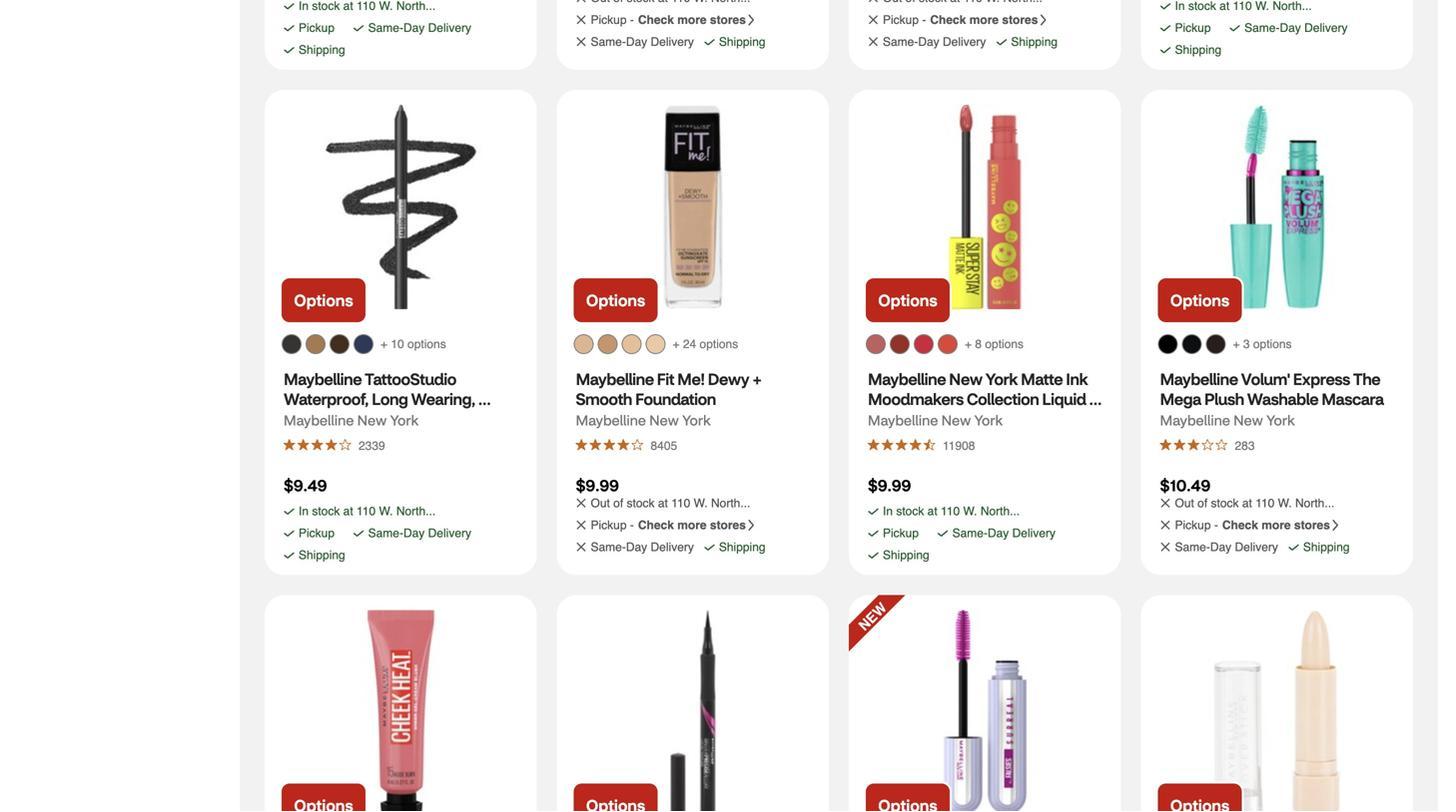 Task type: vqa. For each thing, say whether or not it's contained in the screenshot.
Out corresponding to $10.49
yes



Task type: describe. For each thing, give the bounding box(es) containing it.
this link goes to a page with all maybelline fit me! dewy + smooth foundation reviews. image
[[576, 439, 646, 451]]

options for maybelline volum' express the mega plush washable mascara
[[1170, 290, 1229, 311]]

$9.99 for maybelline fit me! dewy + smooth foundation
[[576, 475, 619, 496]]

tattoostudio
[[365, 369, 456, 389]]

options for maybelline new york matte ink moodmakers collection liquid lipcolor 0.17 oz
[[985, 338, 1024, 352]]

8
[[975, 338, 982, 352]]

york inside maybelline volum' express the mega plush washable mascara maybelline new york
[[1266, 411, 1295, 429]]

maybelline new york link for maybelline volum' express the mega plush washable mascara
[[1160, 408, 1295, 432]]

maybelline new york link for maybelline tattoostudio waterproof, long wearing, eyeliner pencil
[[284, 408, 419, 432]]

maybelline tattoostudio waterproof, long wearing, eyeliner pencil
[[284, 369, 478, 429]]

plush
[[1204, 389, 1244, 409]]

$9.49
[[284, 475, 327, 496]]

options for maybelline volum' express the mega plush washable mascara
[[1253, 338, 1292, 352]]

volum'
[[1241, 369, 1290, 389]]

york inside maybelline fit me! dewy + smooth foundation maybelline new york
[[682, 411, 711, 429]]

at down this link goes to a page with all maybelline new york matte ink moodmakers collection liquid lipcolor 0.17 oz reviews. image
[[927, 505, 937, 519]]

price $9.49. element
[[284, 475, 327, 496]]

wearing,
[[411, 389, 475, 409]]

0.17
[[929, 409, 956, 429]]

foundation
[[635, 389, 716, 409]]

washable
[[1247, 389, 1318, 409]]

110 down 8405
[[671, 497, 690, 511]]

options link for maybelline fit me! dewy + smooth foundation
[[572, 277, 660, 325]]

stock down 283
[[1211, 497, 1239, 511]]

dewy
[[708, 369, 749, 389]]

283
[[1235, 439, 1255, 453]]

waterproof,
[[284, 389, 368, 409]]

options for maybelline tattoostudio waterproof, long wearing, eyeliner pencil
[[407, 338, 446, 352]]

new inside maybelline volum' express the mega plush washable mascara maybelline new york
[[1233, 411, 1263, 429]]

+ for maybelline tattoostudio waterproof, long wearing, eyeliner pencil
[[380, 338, 387, 352]]

options for maybelline tattoostudio waterproof, long wearing, eyeliner pencil
[[294, 290, 353, 311]]

11908 link
[[938, 432, 980, 458]]

oz
[[959, 409, 980, 429]]

new
[[855, 600, 890, 634]]

stock down 8405
[[627, 497, 655, 511]]

at down 8405
[[658, 497, 668, 511]]

out for $9.99
[[591, 497, 610, 511]]

8405
[[651, 439, 677, 453]]

options link for maybelline tattoostudio waterproof, long wearing, eyeliner pencil
[[280, 277, 368, 325]]

long
[[372, 389, 408, 409]]

options for maybelline fit me! dewy + smooth foundation
[[586, 290, 645, 311]]

in stock at 110 w. north... for $9.99
[[883, 505, 1020, 519]]

me!
[[677, 369, 705, 389]]

stock down $9.49
[[312, 505, 340, 519]]

maybelline new york link for maybelline fit me! dewy + smooth foundation
[[576, 408, 711, 432]]

+ for maybelline fit me! dewy + smooth foundation
[[673, 338, 680, 352]]

york inside maybelline new york matte ink moodmakers collection liquid lipcolor 0.17 oz
[[985, 369, 1018, 389]]

at down 283
[[1242, 497, 1252, 511]]

mascara
[[1322, 389, 1384, 409]]

out of stock at 110 w. north... for $10.49
[[1175, 497, 1335, 511]]



Task type: locate. For each thing, give the bounding box(es) containing it.
3 options from the left
[[985, 338, 1024, 352]]

in down this link goes to a page with all maybelline new york matte ink moodmakers collection liquid lipcolor 0.17 oz reviews. image
[[883, 505, 893, 519]]

in stock at 110 w. north... down 2339
[[299, 505, 436, 519]]

+ 8 options
[[965, 338, 1024, 352]]

1 price $9.99. element from the left
[[576, 475, 619, 496]]

+ 3 options
[[1233, 338, 1292, 352]]

stock down this link goes to a page with all maybelline new york matte ink moodmakers collection liquid lipcolor 0.17 oz reviews. image
[[896, 505, 924, 519]]

of down price $10.49. element
[[1198, 497, 1208, 511]]

-
[[630, 13, 634, 27], [922, 13, 926, 27], [630, 519, 634, 533], [1214, 519, 1218, 533]]

1 horizontal spatial of
[[1198, 497, 1208, 511]]

out for $10.49
[[1175, 497, 1194, 511]]

this link goes to a page with all maybelline new york matte ink moodmakers collection liquid lipcolor 0.17 oz reviews. image
[[868, 439, 938, 451]]

in
[[299, 505, 309, 519], [883, 505, 893, 519]]

1 out of stock at 110 w. north... from the left
[[591, 497, 750, 511]]

maybelline inside maybelline tattoostudio waterproof, long wearing, eyeliner pencil
[[284, 369, 362, 389]]

options
[[294, 290, 353, 311], [586, 290, 645, 311], [878, 290, 937, 311], [1170, 290, 1229, 311]]

1 horizontal spatial out of stock at 110 w. north...
[[1175, 497, 1335, 511]]

maybelline inside maybelline new york matte ink moodmakers collection liquid lipcolor 0.17 oz
[[868, 369, 946, 389]]

110 down the 11908
[[941, 505, 960, 519]]

0 horizontal spatial $9.99
[[576, 475, 619, 496]]

$9.99 down 'this link goes to a page with all maybelline fit me! dewy + smooth foundation reviews.' image
[[576, 475, 619, 496]]

out of stock at 110 w. north... down 283
[[1175, 497, 1335, 511]]

new inside maybelline fit me! dewy + smooth foundation maybelline new york
[[649, 411, 679, 429]]

new up 2339 link
[[357, 411, 387, 429]]

price $9.99. element for maybelline new york matte ink moodmakers collection liquid lipcolor 0.17 oz
[[868, 475, 911, 496]]

2 options link from the left
[[572, 277, 660, 325]]

same-
[[368, 21, 403, 35], [1244, 21, 1280, 35], [591, 35, 626, 49], [883, 35, 918, 49], [368, 527, 403, 541], [952, 527, 988, 541], [591, 541, 626, 555], [1175, 541, 1210, 555]]

of down 'this link goes to a page with all maybelline fit me! dewy + smooth foundation reviews.' image
[[613, 497, 623, 511]]

of
[[613, 497, 623, 511], [1198, 497, 1208, 511]]

options link up 3
[[1156, 277, 1244, 325]]

maybelline new york up 2339 link
[[284, 411, 419, 429]]

1 maybelline new york from the left
[[284, 411, 419, 429]]

283 link
[[1230, 432, 1260, 458]]

2 out of stock at 110 w. north... from the left
[[1175, 497, 1335, 511]]

pickup
[[591, 13, 627, 27], [883, 13, 919, 27], [299, 21, 335, 35], [1175, 21, 1211, 35], [591, 519, 627, 533], [1175, 519, 1211, 533], [299, 527, 335, 541], [883, 527, 919, 541]]

0 horizontal spatial of
[[613, 497, 623, 511]]

0 horizontal spatial out of stock at 110 w. north...
[[591, 497, 750, 511]]

1 horizontal spatial $9.99
[[868, 475, 911, 496]]

1 of from the left
[[613, 497, 623, 511]]

maybelline new york for eyeliner
[[284, 411, 419, 429]]

0 horizontal spatial maybelline new york
[[284, 411, 419, 429]]

new
[[949, 369, 982, 389], [357, 411, 387, 429], [649, 411, 679, 429], [941, 411, 971, 429], [1233, 411, 1263, 429]]

1 horizontal spatial in stock at 110 w. north...
[[883, 505, 1020, 519]]

1 horizontal spatial in
[[883, 505, 893, 519]]

1 horizontal spatial price $9.99. element
[[868, 475, 911, 496]]

express
[[1293, 369, 1350, 389]]

$9.99
[[576, 475, 619, 496], [868, 475, 911, 496]]

options link for maybelline volum' express the mega plush washable mascara
[[1156, 277, 1244, 325]]

+
[[380, 338, 387, 352], [673, 338, 680, 352], [965, 338, 972, 352], [1233, 338, 1240, 352], [752, 369, 762, 389]]

3 options from the left
[[878, 290, 937, 311]]

stores
[[710, 13, 746, 27], [1002, 13, 1038, 27], [710, 519, 746, 533], [1294, 519, 1330, 533]]

2 price $9.99. element from the left
[[868, 475, 911, 496]]

price $9.99. element down this link goes to a page with all maybelline new york matte ink moodmakers collection liquid lipcolor 0.17 oz reviews. image
[[868, 475, 911, 496]]

same-day delivery shipping
[[299, 21, 471, 57], [1175, 21, 1348, 57], [299, 527, 471, 563], [883, 527, 1056, 563]]

0 horizontal spatial in
[[299, 505, 309, 519]]

of for $10.49
[[1198, 497, 1208, 511]]

1 in from the left
[[299, 505, 309, 519]]

1 horizontal spatial maybelline new york
[[868, 411, 1003, 429]]

options link up waterproof,
[[280, 277, 368, 325]]

the
[[1353, 369, 1380, 389]]

price $9.99. element down 'this link goes to a page with all maybelline fit me! dewy + smooth foundation reviews.' image
[[576, 475, 619, 496]]

stock
[[627, 497, 655, 511], [1211, 497, 1239, 511], [312, 505, 340, 519], [896, 505, 924, 519]]

2 $9.99 from the left
[[868, 475, 911, 496]]

maybelline new york link
[[284, 408, 419, 432], [576, 408, 711, 432], [868, 408, 1003, 432], [1160, 408, 1295, 432]]

w.
[[694, 497, 708, 511], [1278, 497, 1292, 511], [379, 505, 393, 519], [963, 505, 977, 519]]

out
[[591, 497, 610, 511], [1175, 497, 1194, 511]]

new up 283 link
[[1233, 411, 1263, 429]]

1 in stock at 110 w. north... from the left
[[299, 505, 436, 519]]

eyeliner
[[284, 409, 341, 429]]

of for $9.99
[[613, 497, 623, 511]]

same-day delivery
[[591, 35, 694, 49], [883, 35, 986, 49], [591, 541, 694, 555], [1175, 541, 1278, 555]]

options right 8
[[985, 338, 1024, 352]]

2 maybelline new york link from the left
[[576, 408, 711, 432]]

2 in stock at 110 w. north... from the left
[[883, 505, 1020, 519]]

price $9.99. element for maybelline fit me! dewy + smooth foundation
[[576, 475, 619, 496]]

new down foundation
[[649, 411, 679, 429]]

options for maybelline new york matte ink moodmakers collection liquid lipcolor 0.17 oz
[[878, 290, 937, 311]]

out down price $10.49. element
[[1175, 497, 1194, 511]]

collection
[[967, 389, 1039, 409]]

price $9.99. element
[[576, 475, 619, 496], [868, 475, 911, 496]]

2 in from the left
[[883, 505, 893, 519]]

24
[[683, 338, 696, 352]]

3 options link from the left
[[864, 277, 952, 325]]

+ inside maybelline fit me! dewy + smooth foundation maybelline new york
[[752, 369, 762, 389]]

maybelline new york link up 283
[[1160, 408, 1295, 432]]

maybelline volum' express the mega plush washable mascara maybelline new york
[[1160, 369, 1384, 429]]

+ left 3
[[1233, 338, 1240, 352]]

in for $9.99
[[883, 505, 893, 519]]

pickup - check more stores
[[591, 13, 746, 27], [883, 13, 1038, 27], [591, 519, 746, 533], [1175, 519, 1330, 533]]

options link up fit
[[572, 277, 660, 325]]

4 maybelline new york link from the left
[[1160, 408, 1295, 432]]

mega
[[1160, 389, 1201, 409]]

in stock at 110 w. north... for $9.49
[[299, 505, 436, 519]]

maybelline
[[284, 369, 362, 389], [576, 369, 654, 389], [868, 369, 946, 389], [1160, 369, 1238, 389], [284, 411, 354, 429], [576, 411, 646, 429], [868, 411, 938, 429], [1160, 411, 1230, 429]]

110
[[671, 497, 690, 511], [1256, 497, 1275, 511], [357, 505, 376, 519], [941, 505, 960, 519]]

+ left 24 at the top of page
[[673, 338, 680, 352]]

maybelline new york for moodmakers
[[868, 411, 1003, 429]]

0 horizontal spatial out
[[591, 497, 610, 511]]

this link goes to a page with all maybelline volum' express the mega plush washable mascara reviews. image
[[1160, 439, 1230, 451]]

moodmakers
[[868, 389, 964, 409]]

$10.49
[[1160, 475, 1211, 496]]

2 options from the left
[[586, 290, 645, 311]]

3 maybelline new york link from the left
[[868, 408, 1003, 432]]

check more stores button
[[638, 13, 761, 27], [930, 13, 1053, 27], [638, 519, 761, 533], [1222, 519, 1345, 533]]

+ left 8
[[965, 338, 972, 352]]

0 horizontal spatial in stock at 110 w. north...
[[299, 505, 436, 519]]

options for maybelline fit me! dewy + smooth foundation
[[700, 338, 738, 352]]

pencil
[[344, 409, 387, 429]]

2 maybelline new york from the left
[[868, 411, 1003, 429]]

0 horizontal spatial price $9.99. element
[[576, 475, 619, 496]]

out of stock at 110 w. north... down 8405
[[591, 497, 750, 511]]

day
[[403, 21, 425, 35], [1280, 21, 1301, 35], [626, 35, 647, 49], [918, 35, 939, 49], [403, 527, 425, 541], [988, 527, 1009, 541], [626, 541, 647, 555], [1210, 541, 1232, 555]]

1 options link from the left
[[280, 277, 368, 325]]

maybelline new york link up 2339
[[284, 408, 419, 432]]

york down the + 8 options on the right top
[[985, 369, 1018, 389]]

check
[[638, 13, 674, 27], [930, 13, 966, 27], [638, 519, 674, 533], [1222, 519, 1258, 533]]

3
[[1243, 338, 1250, 352]]

options right 24 at the top of page
[[700, 338, 738, 352]]

new inside maybelline new york matte ink moodmakers collection liquid lipcolor 0.17 oz
[[949, 369, 982, 389]]

out of stock at 110 w. north... for $9.99
[[591, 497, 750, 511]]

lipcolor
[[868, 409, 926, 429]]

4 options link from the left
[[1156, 277, 1244, 325]]

york
[[985, 369, 1018, 389], [390, 411, 419, 429], [682, 411, 711, 429], [974, 411, 1003, 429], [1266, 411, 1295, 429]]

2 options from the left
[[700, 338, 738, 352]]

york down collection
[[974, 411, 1003, 429]]

options link for maybelline new york matte ink moodmakers collection liquid lipcolor 0.17 oz
[[864, 277, 952, 325]]

fit
[[657, 369, 674, 389]]

in stock at 110 w. north...
[[299, 505, 436, 519], [883, 505, 1020, 519]]

york down long
[[390, 411, 419, 429]]

ink
[[1066, 369, 1088, 389]]

at down this link goes to a page with all maybelline tattoostudio waterproof, long wearing, eyeliner pencil reviews. image
[[343, 505, 353, 519]]

options right 10
[[407, 338, 446, 352]]

options
[[407, 338, 446, 352], [700, 338, 738, 352], [985, 338, 1024, 352], [1253, 338, 1292, 352]]

1 $9.99 from the left
[[576, 475, 619, 496]]

4 options from the left
[[1253, 338, 1292, 352]]

110 down 283 link
[[1256, 497, 1275, 511]]

this link goes to a page with all maybelline tattoostudio waterproof, long wearing, eyeliner pencil reviews. image
[[284, 439, 354, 451]]

out of stock at 110 w. north...
[[591, 497, 750, 511], [1175, 497, 1335, 511]]

maybelline new york down moodmakers
[[868, 411, 1003, 429]]

maybelline new york
[[284, 411, 419, 429], [868, 411, 1003, 429]]

maybelline new york link for maybelline new york matte ink moodmakers collection liquid lipcolor 0.17 oz
[[868, 408, 1003, 432]]

2339 link
[[354, 432, 390, 458]]

shipping
[[719, 35, 766, 49], [1011, 35, 1058, 49], [299, 43, 345, 57], [1175, 43, 1222, 57], [719, 541, 766, 555], [1303, 541, 1350, 555], [299, 549, 345, 563], [883, 549, 929, 563]]

liquid
[[1042, 389, 1086, 409]]

smooth
[[576, 389, 632, 409]]

new up 11908 link
[[941, 411, 971, 429]]

maybelline new york link up 8405
[[576, 408, 711, 432]]

out down 'this link goes to a page with all maybelline fit me! dewy + smooth foundation reviews.' image
[[591, 497, 610, 511]]

4 options from the left
[[1170, 290, 1229, 311]]

in stock at 110 w. north... down the 11908
[[883, 505, 1020, 519]]

in down $9.49
[[299, 505, 309, 519]]

options right 3
[[1253, 338, 1292, 352]]

2339
[[359, 439, 385, 453]]

maybelline new york link up the 11908
[[868, 408, 1003, 432]]

at
[[658, 497, 668, 511], [1242, 497, 1252, 511], [343, 505, 353, 519], [927, 505, 937, 519]]

+ for maybelline new york matte ink moodmakers collection liquid lipcolor 0.17 oz
[[965, 338, 972, 352]]

in for $9.49
[[299, 505, 309, 519]]

10
[[391, 338, 404, 352]]

1 out from the left
[[591, 497, 610, 511]]

maybelline new york matte ink moodmakers collection liquid lipcolor 0.17 oz
[[868, 369, 1091, 429]]

$9.99 for maybelline new york matte ink moodmakers collection liquid lipcolor 0.17 oz
[[868, 475, 911, 496]]

1 maybelline new york link from the left
[[284, 408, 419, 432]]

11908
[[943, 439, 975, 453]]

more
[[677, 13, 707, 27], [969, 13, 999, 27], [677, 519, 707, 533], [1262, 519, 1291, 533]]

+ right dewy
[[752, 369, 762, 389]]

delivery
[[428, 21, 471, 35], [1304, 21, 1348, 35], [651, 35, 694, 49], [943, 35, 986, 49], [428, 527, 471, 541], [1012, 527, 1056, 541], [651, 541, 694, 555], [1235, 541, 1278, 555]]

$9.99 down this link goes to a page with all maybelline new york matte ink moodmakers collection liquid lipcolor 0.17 oz reviews. image
[[868, 475, 911, 496]]

options link
[[280, 277, 368, 325], [572, 277, 660, 325], [864, 277, 952, 325], [1156, 277, 1244, 325]]

+ 24 options
[[673, 338, 738, 352]]

2 of from the left
[[1198, 497, 1208, 511]]

+ left 10
[[380, 338, 387, 352]]

york down foundation
[[682, 411, 711, 429]]

+ 10 options
[[380, 338, 446, 352]]

york down washable
[[1266, 411, 1295, 429]]

1 options from the left
[[294, 290, 353, 311]]

1 options from the left
[[407, 338, 446, 352]]

new down 8
[[949, 369, 982, 389]]

+ for maybelline volum' express the mega plush washable mascara
[[1233, 338, 1240, 352]]

options link up moodmakers
[[864, 277, 952, 325]]

price $10.49. element
[[1160, 475, 1211, 496]]

matte
[[1021, 369, 1063, 389]]

110 down 2339
[[357, 505, 376, 519]]

north...
[[711, 497, 750, 511], [1295, 497, 1335, 511], [396, 505, 436, 519], [981, 505, 1020, 519]]

maybelline fit me! dewy + smooth foundation maybelline new york
[[576, 369, 765, 429]]

2 out from the left
[[1175, 497, 1194, 511]]

1 horizontal spatial out
[[1175, 497, 1194, 511]]

8405 link
[[646, 432, 682, 458]]



